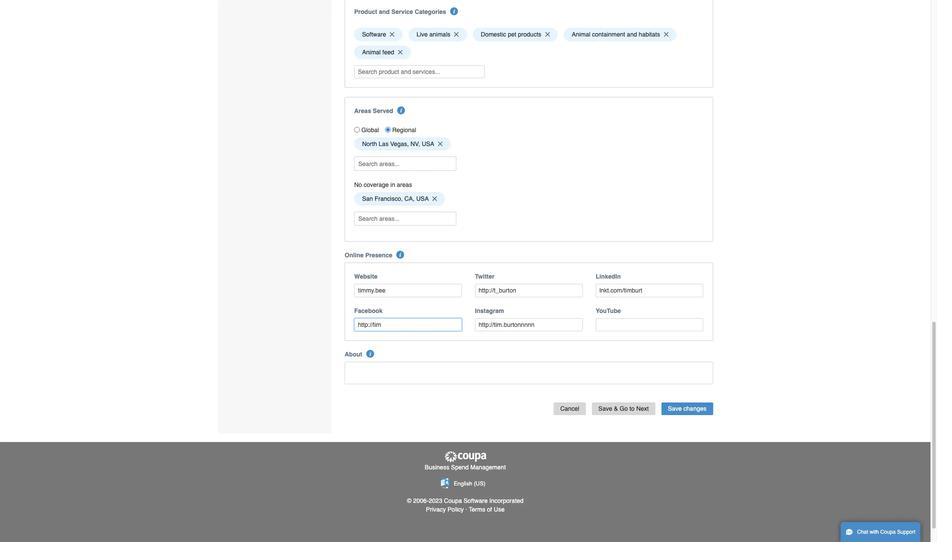 Task type: vqa. For each thing, say whether or not it's contained in the screenshot.
©
yes



Task type: locate. For each thing, give the bounding box(es) containing it.
cancel
[[560, 405, 579, 412]]

selected areas list box
[[351, 135, 707, 153], [351, 190, 707, 208]]

1 vertical spatial search areas... text field
[[355, 212, 456, 225]]

presence
[[365, 252, 392, 259]]

linkedin
[[596, 273, 621, 280]]

save left &
[[599, 405, 612, 412]]

north las vegas, nv, usa
[[362, 140, 434, 147]]

0 vertical spatial coupa
[[444, 497, 462, 504]]

instagram
[[475, 307, 504, 314]]

animal
[[572, 31, 590, 38], [362, 49, 381, 56]]

search areas... text field down the north las vegas, nv, usa option
[[355, 157, 456, 170]]

LinkedIn text field
[[596, 284, 704, 297]]

2 selected areas list box from the top
[[351, 190, 707, 208]]

privacy policy link
[[426, 506, 464, 513]]

animal containment and habitats option
[[564, 28, 677, 41]]

(us)
[[474, 480, 486, 487]]

0 horizontal spatial animal
[[362, 49, 381, 56]]

additional information image for areas served
[[397, 107, 405, 114]]

additional information image for about
[[366, 350, 374, 358]]

and
[[379, 8, 390, 15], [627, 31, 637, 38]]

areas served
[[354, 107, 393, 114]]

areas
[[354, 107, 371, 114]]

1 vertical spatial coupa
[[881, 529, 896, 535]]

francisco,
[[375, 195, 403, 202]]

product
[[354, 8, 377, 15]]

served
[[373, 107, 393, 114]]

2 save from the left
[[668, 405, 682, 412]]

1 search areas... text field from the top
[[355, 157, 456, 170]]

usa right 'nv,'
[[422, 140, 434, 147]]

additional information image right served
[[397, 107, 405, 114]]

san
[[362, 195, 373, 202]]

1 horizontal spatial coupa
[[881, 529, 896, 535]]

domestic pet products option
[[473, 28, 558, 41]]

additional information image right the about
[[366, 350, 374, 358]]

search areas... text field for ca,
[[355, 212, 456, 225]]

1 vertical spatial software
[[464, 497, 488, 504]]

chat
[[857, 529, 868, 535]]

terms
[[469, 506, 485, 513]]

no coverage in areas
[[354, 181, 412, 188]]

and left service
[[379, 8, 390, 15]]

1 save from the left
[[599, 405, 612, 412]]

1 selected areas list box from the top
[[351, 135, 707, 153]]

use
[[494, 506, 505, 513]]

2 search areas... text field from the top
[[355, 212, 456, 225]]

live
[[417, 31, 428, 38]]

software up animal feed
[[362, 31, 386, 38]]

to
[[630, 405, 635, 412]]

0 horizontal spatial software
[[362, 31, 386, 38]]

Website text field
[[354, 284, 462, 297]]

Instagram text field
[[475, 318, 583, 331]]

animal left containment
[[572, 31, 590, 38]]

coupa
[[444, 497, 462, 504], [881, 529, 896, 535]]

animal feed
[[362, 49, 394, 56]]

youtube
[[596, 307, 621, 314]]

san francisco, ca, usa option
[[354, 192, 445, 205]]

0 horizontal spatial and
[[379, 8, 390, 15]]

0 vertical spatial animal
[[572, 31, 590, 38]]

privacy policy
[[426, 506, 464, 513]]

product and service categories
[[354, 8, 446, 15]]

0 vertical spatial software
[[362, 31, 386, 38]]

0 horizontal spatial save
[[599, 405, 612, 412]]

save left changes
[[668, 405, 682, 412]]

selected areas list box containing north las vegas, nv, usa
[[351, 135, 707, 153]]

1 horizontal spatial animal
[[572, 31, 590, 38]]

save
[[599, 405, 612, 412], [668, 405, 682, 412]]

domestic
[[481, 31, 506, 38]]

Search areas... text field
[[355, 157, 456, 170], [355, 212, 456, 225]]

animal left feed
[[362, 49, 381, 56]]

coverage
[[364, 181, 389, 188]]

chat with coupa support
[[857, 529, 916, 535]]

additional information image right categories
[[450, 7, 458, 15]]

2023
[[429, 497, 442, 504]]

vegas,
[[390, 140, 409, 147]]

privacy
[[426, 506, 446, 513]]

selected list box
[[351, 26, 707, 61]]

additional information image right presence at the top of the page
[[396, 251, 404, 259]]

las
[[379, 140, 389, 147]]

selected areas list box containing san francisco, ca, usa
[[351, 190, 707, 208]]

changes
[[684, 405, 707, 412]]

nv,
[[411, 140, 420, 147]]

english (us)
[[454, 480, 486, 487]]

coupa up policy
[[444, 497, 462, 504]]

0 vertical spatial search areas... text field
[[355, 157, 456, 170]]

business
[[425, 464, 449, 471]]

None radio
[[354, 127, 360, 133], [385, 127, 391, 133], [354, 127, 360, 133], [385, 127, 391, 133]]

animal for animal feed
[[362, 49, 381, 56]]

terms of use link
[[469, 506, 505, 513]]

coupa right with
[[881, 529, 896, 535]]

save changes
[[668, 405, 707, 412]]

software up terms
[[464, 497, 488, 504]]

about
[[345, 351, 362, 358]]

save inside "button"
[[668, 405, 682, 412]]

1 horizontal spatial and
[[627, 31, 637, 38]]

search areas... text field down ca,
[[355, 212, 456, 225]]

0 vertical spatial selected areas list box
[[351, 135, 707, 153]]

1 vertical spatial and
[[627, 31, 637, 38]]

with
[[870, 529, 879, 535]]

policy
[[448, 506, 464, 513]]

coupa supplier portal image
[[444, 451, 487, 463]]

software
[[362, 31, 386, 38], [464, 497, 488, 504]]

additional information image
[[450, 7, 458, 15], [397, 107, 405, 114], [396, 251, 404, 259], [366, 350, 374, 358]]

online presence
[[345, 252, 392, 259]]

1 vertical spatial animal
[[362, 49, 381, 56]]

1 horizontal spatial save
[[668, 405, 682, 412]]

terms of use
[[469, 506, 505, 513]]

save inside button
[[599, 405, 612, 412]]

1 vertical spatial selected areas list box
[[351, 190, 707, 208]]

next
[[636, 405, 649, 412]]

&
[[614, 405, 618, 412]]

save changes button
[[662, 403, 713, 415]]

of
[[487, 506, 492, 513]]

spend
[[451, 464, 469, 471]]

animal for animal containment and habitats
[[572, 31, 590, 38]]

and left habitats
[[627, 31, 637, 38]]

save for save & go to next
[[599, 405, 612, 412]]

global
[[361, 126, 379, 133]]

regional
[[392, 126, 416, 133]]

usa
[[422, 140, 434, 147], [416, 195, 429, 202]]

usa right ca,
[[416, 195, 429, 202]]

software option
[[354, 28, 403, 41]]



Task type: describe. For each thing, give the bounding box(es) containing it.
Facebook text field
[[354, 318, 462, 331]]

© 2006-2023 coupa software incorporated
[[407, 497, 524, 504]]

north
[[362, 140, 377, 147]]

additional information image for online presence
[[396, 251, 404, 259]]

additional information image for product and service categories
[[450, 7, 458, 15]]

facebook
[[354, 307, 383, 314]]

in
[[390, 181, 395, 188]]

2006-
[[413, 497, 429, 504]]

save for save changes
[[668, 405, 682, 412]]

north las vegas, nv, usa option
[[354, 137, 451, 151]]

service
[[391, 8, 413, 15]]

Twitter text field
[[475, 284, 583, 297]]

search areas... text field for vegas,
[[355, 157, 456, 170]]

animals
[[429, 31, 450, 38]]

software inside option
[[362, 31, 386, 38]]

©
[[407, 497, 412, 504]]

1 vertical spatial usa
[[416, 195, 429, 202]]

0 vertical spatial usa
[[422, 140, 434, 147]]

incorporated
[[489, 497, 524, 504]]

coupa inside button
[[881, 529, 896, 535]]

live animals option
[[409, 28, 467, 41]]

save & go to next button
[[592, 403, 655, 415]]

animal containment and habitats
[[572, 31, 660, 38]]

habitats
[[639, 31, 660, 38]]

website
[[354, 273, 378, 280]]

support
[[897, 529, 916, 535]]

cancel link
[[554, 403, 586, 415]]

feed
[[382, 49, 394, 56]]

0 vertical spatial and
[[379, 8, 390, 15]]

containment
[[592, 31, 625, 38]]

twitter
[[475, 273, 495, 280]]

Search product and services... field
[[354, 65, 485, 78]]

animal feed option
[[354, 46, 411, 59]]

pet
[[508, 31, 516, 38]]

no
[[354, 181, 362, 188]]

management
[[470, 464, 506, 471]]

chat with coupa support button
[[841, 522, 921, 542]]

san francisco, ca, usa
[[362, 195, 429, 202]]

areas
[[397, 181, 412, 188]]

1 horizontal spatial software
[[464, 497, 488, 504]]

products
[[518, 31, 541, 38]]

About text field
[[345, 362, 713, 384]]

domestic pet products
[[481, 31, 541, 38]]

online
[[345, 252, 364, 259]]

go
[[620, 405, 628, 412]]

YouTube text field
[[596, 318, 704, 331]]

0 horizontal spatial coupa
[[444, 497, 462, 504]]

categories
[[415, 8, 446, 15]]

ca,
[[404, 195, 415, 202]]

english
[[454, 480, 472, 487]]

save & go to next
[[599, 405, 649, 412]]

and inside option
[[627, 31, 637, 38]]

live animals
[[417, 31, 450, 38]]

business spend management
[[425, 464, 506, 471]]



